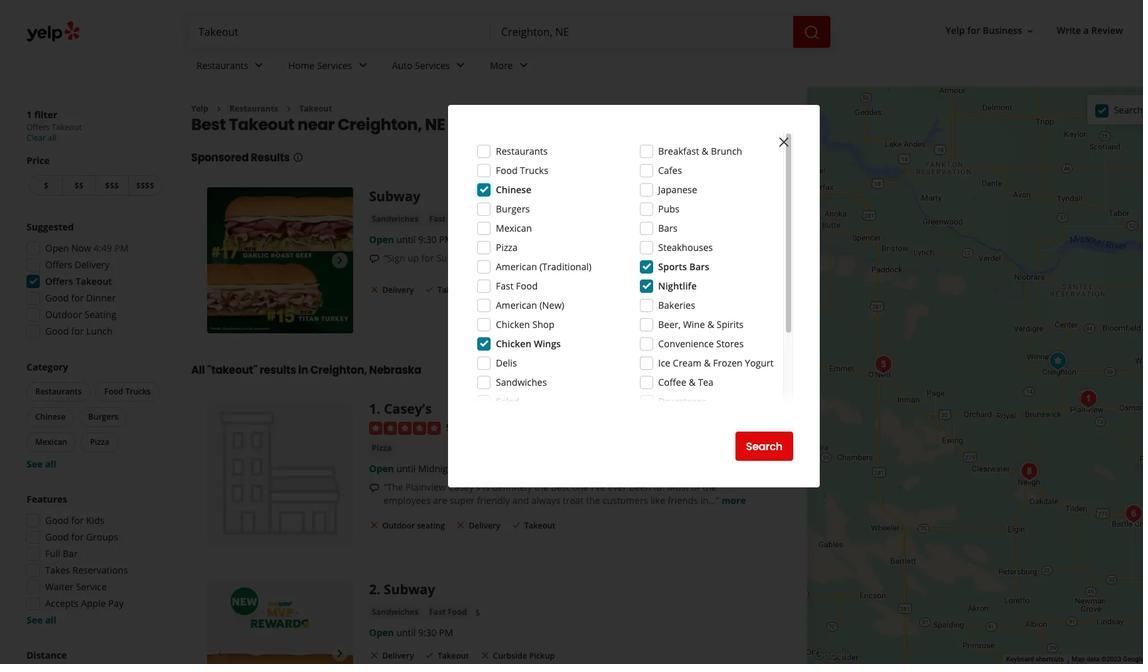Task type: vqa. For each thing, say whether or not it's contained in the screenshot.
the Edit location on the top left of the page
no



Task type: locate. For each thing, give the bounding box(es) containing it.
0 vertical spatial 16 close v2 image
[[369, 284, 380, 295]]

map data ©2023 google
[[1073, 656, 1144, 663]]

open until 9:30 pm up up at the left top of the page
[[369, 233, 453, 246]]

for up 'good for groups'
[[71, 514, 84, 527]]

1 horizontal spatial services
[[415, 59, 450, 71]]

yelp inside button
[[946, 24, 966, 37]]

1 horizontal spatial bars
[[690, 260, 710, 273]]

$$$$ button
[[128, 175, 162, 196]]

1 vertical spatial 16 close v2 image
[[480, 650, 491, 661]]

seating
[[417, 520, 445, 531]]

for down outdoor seating
[[71, 325, 84, 337]]

burgers up rewards in the left top of the page
[[496, 203, 530, 215]]

see all button for features
[[27, 614, 56, 626]]

best
[[191, 114, 226, 136]]

1 curbside from the top
[[493, 284, 527, 296]]

wine
[[684, 318, 705, 331]]

suggested
[[27, 221, 74, 233]]

2 24 chevron down v2 image from the left
[[453, 57, 469, 73]]

sandwiches up salad
[[496, 376, 547, 389]]

pizza for the leftmost pizza button
[[90, 436, 109, 448]]

1 vertical spatial curbside
[[493, 651, 527, 662]]

salad
[[496, 395, 520, 408]]

16 chevron right v2 image left the takeout link
[[284, 104, 294, 114]]

2 american from the top
[[496, 299, 537, 312]]

open down pizza 'link' at the bottom left
[[369, 462, 394, 475]]

1 vertical spatial subway link
[[384, 581, 436, 599]]

1 see all button from the top
[[27, 458, 56, 470]]

burgers down food trucks "button"
[[88, 411, 118, 422]]

1 sandwiches button from the top
[[369, 213, 421, 226]]

subway link right 2
[[384, 581, 436, 599]]

3 good from the top
[[45, 514, 69, 527]]

trucks inside "button"
[[125, 386, 151, 397]]

1 vertical spatial subway image
[[1074, 386, 1101, 412]]

pizza down burgers button
[[90, 436, 109, 448]]

0 vertical spatial fast food button
[[427, 213, 470, 226]]

more up nightlife
[[679, 252, 703, 265]]

all inside 1 filter offers takeout clear all
[[48, 132, 56, 143]]

16 close v2 image for delivery
[[369, 284, 380, 295]]

1 vertical spatial mexican
[[35, 436, 67, 448]]

see all down mexican "button"
[[27, 458, 56, 470]]

$$
[[75, 180, 84, 191]]

1 horizontal spatial search
[[1115, 103, 1144, 116]]

previous image
[[213, 646, 229, 662]]

group
[[23, 221, 165, 342], [24, 361, 165, 471], [23, 493, 165, 627]]

get
[[561, 252, 575, 265]]

24 chevron down v2 image right auto services
[[453, 57, 469, 73]]

burgers button
[[80, 407, 127, 427]]

pm
[[439, 233, 453, 246], [115, 242, 129, 254], [439, 627, 453, 639]]

good down features on the bottom
[[45, 514, 69, 527]]

casey's image
[[207, 400, 353, 546]]

fast up subway®
[[429, 214, 446, 225]]

"sign up for subway® mvp rewards and get the perks you deserve" more
[[384, 252, 703, 265]]

japanese
[[659, 183, 698, 196]]

2 sandwiches button from the top
[[369, 606, 421, 619]]

subway
[[369, 188, 421, 206], [384, 581, 436, 599]]

0 horizontal spatial services
[[317, 59, 352, 71]]

1 until from the top
[[397, 233, 416, 246]]

1 services from the left
[[317, 59, 352, 71]]

to.
[[654, 481, 665, 494]]

2 see all button from the top
[[27, 614, 56, 626]]

0 horizontal spatial and
[[513, 494, 529, 507]]

1 sandwiches link from the top
[[369, 213, 421, 226]]

16 speech v2 image
[[369, 483, 380, 494]]

2 sandwiches link from the top
[[369, 606, 421, 619]]

1 horizontal spatial food trucks
[[496, 164, 549, 177]]

search image
[[804, 24, 820, 40]]

offers for offers takeout
[[45, 275, 73, 288]]

1 good from the top
[[45, 292, 69, 304]]

0 vertical spatial outdoor
[[45, 308, 82, 321]]

24 chevron down v2 image inside more link
[[516, 57, 532, 73]]

sandwiches inside search dialog
[[496, 376, 547, 389]]

0 vertical spatial and
[[542, 252, 559, 265]]

0 vertical spatial fast
[[429, 214, 446, 225]]

sandwiches link for fast food button corresponding to second fast food "link"
[[369, 606, 421, 619]]

1 vertical spatial trucks
[[125, 386, 151, 397]]

yelp
[[946, 24, 966, 37], [191, 103, 208, 114]]

subway link up "sign
[[369, 188, 421, 206]]

shortcuts
[[1036, 656, 1065, 663]]

0 vertical spatial fast food
[[429, 214, 467, 225]]

1 vertical spatial chinese
[[35, 411, 66, 422]]

24 chevron down v2 image for restaurants
[[251, 57, 267, 73]]

mexican up rewards in the left top of the page
[[496, 222, 532, 234]]

16 chevron right v2 image for takeout
[[284, 104, 294, 114]]

american up american (new)
[[496, 260, 537, 273]]

0 vertical spatial $
[[44, 180, 48, 191]]

2 chicken from the top
[[496, 337, 532, 350]]

offers takeout
[[45, 275, 112, 288]]

mexican inside search dialog
[[496, 222, 532, 234]]

0 vertical spatial more link
[[679, 252, 703, 265]]

near
[[298, 114, 335, 136]]

0 horizontal spatial burgers
[[88, 411, 118, 422]]

see for features
[[27, 614, 43, 626]]

0 horizontal spatial search
[[746, 439, 783, 454]]

until up up at the left top of the page
[[397, 233, 416, 246]]

fast food for fast food button related to 2nd fast food "link" from the bottom of the page
[[429, 214, 467, 225]]

0 horizontal spatial 24 chevron down v2 image
[[355, 57, 371, 73]]

and down definitely
[[513, 494, 529, 507]]

0 horizontal spatial trucks
[[125, 386, 151, 397]]

pickup
[[530, 284, 555, 296], [530, 651, 555, 662]]

2 fast food button from the top
[[427, 606, 470, 619]]

1 vertical spatial open until 9:30 pm
[[369, 627, 453, 639]]

0 vertical spatial burgers
[[496, 203, 530, 215]]

1 vertical spatial until
[[397, 462, 416, 475]]

chicken up chicken wings
[[496, 318, 530, 331]]

fast down mvp
[[496, 280, 514, 292]]

3 until from the top
[[397, 627, 416, 639]]

24 chevron down v2 image left home
[[251, 57, 267, 73]]

keyboard shortcuts
[[1007, 656, 1065, 663]]

outdoor up good for lunch
[[45, 308, 82, 321]]

1 16 chevron right v2 image from the left
[[214, 104, 224, 114]]

open until 9:30 pm down 2 . subway
[[369, 627, 453, 639]]

1 horizontal spatial burgers
[[496, 203, 530, 215]]

see all down accepts
[[27, 614, 56, 626]]

1 horizontal spatial pizza
[[372, 442, 392, 454]]

chinese button
[[27, 407, 74, 427]]

mexican
[[496, 222, 532, 234], [35, 436, 67, 448]]

16 chevron right v2 image for restaurants
[[214, 104, 224, 114]]

0 vertical spatial bars
[[659, 222, 678, 234]]

group containing features
[[23, 493, 165, 627]]

sandwiches button for 2nd fast food "link" from the bottom of the page
[[369, 213, 421, 226]]

1 vertical spatial $
[[475, 607, 481, 619]]

1 open until 9:30 pm from the top
[[369, 233, 453, 246]]

sandwiches
[[372, 214, 419, 225], [496, 376, 547, 389], [372, 607, 419, 618]]

mexican down "chinese" button
[[35, 436, 67, 448]]

0 horizontal spatial subway image
[[1046, 348, 1072, 374]]

subway image for second "slideshow" element from the bottom of the page
[[207, 188, 353, 334]]

groups
[[86, 531, 118, 543]]

1 vertical spatial creighton,
[[311, 363, 367, 378]]

1 horizontal spatial 24 chevron down v2 image
[[453, 57, 469, 73]]

takes reservations
[[45, 564, 128, 577]]

american up chicken shop
[[496, 299, 537, 312]]

1 vertical spatial chicken
[[496, 337, 532, 350]]

16 chevron right v2 image right yelp link
[[214, 104, 224, 114]]

1 vertical spatial sandwiches
[[496, 376, 547, 389]]

good for good for lunch
[[45, 325, 69, 337]]

takes
[[45, 564, 70, 577]]

food trucks
[[496, 164, 549, 177], [104, 386, 151, 397]]

1 . from the top
[[377, 400, 381, 418]]

business categories element
[[186, 48, 1144, 86]]

outdoor seating
[[45, 308, 116, 321]]

been
[[630, 481, 651, 494]]

fast food button down 2 . subway
[[427, 606, 470, 619]]

see for category
[[27, 458, 43, 470]]

and
[[542, 252, 559, 265], [513, 494, 529, 507]]

offers down offers delivery
[[45, 275, 73, 288]]

restaurants
[[197, 59, 249, 71], [230, 103, 278, 114], [496, 145, 548, 157], [35, 386, 82, 397]]

for for kids
[[71, 514, 84, 527]]

steakhouses
[[659, 241, 713, 254]]

0 vertical spatial subway
[[369, 188, 421, 206]]

results
[[251, 150, 290, 166]]

slideshow element
[[207, 188, 353, 334], [207, 581, 353, 664]]

best
[[551, 481, 570, 494]]

0 vertical spatial see all button
[[27, 458, 56, 470]]

for right up at the left top of the page
[[422, 252, 434, 265]]

subway right 2
[[384, 581, 436, 599]]

until for subway
[[397, 627, 416, 639]]

pizza button down burgers button
[[81, 432, 118, 452]]

2 good from the top
[[45, 325, 69, 337]]

16 close v2 image
[[480, 284, 491, 295], [369, 520, 380, 531], [456, 520, 467, 531], [369, 650, 380, 661]]

curbside for 16 close v2 image for curbside pickup
[[493, 651, 527, 662]]

9:30 down 2 . subway
[[418, 627, 437, 639]]

16 close v2 image down super
[[456, 520, 467, 531]]

pay
[[108, 597, 124, 610]]

1 vertical spatial slideshow element
[[207, 581, 353, 664]]

open up 16 speech v2 icon
[[369, 233, 394, 246]]

0 vertical spatial food trucks
[[496, 164, 549, 177]]

1 vertical spatial food trucks
[[104, 386, 151, 397]]

fast food up subway®
[[429, 214, 467, 225]]

all down accepts
[[45, 614, 56, 626]]

until down 2 . subway
[[397, 627, 416, 639]]

2 see from the top
[[27, 614, 43, 626]]

the up always
[[535, 481, 549, 494]]

4 good from the top
[[45, 531, 69, 543]]

yelp left business
[[946, 24, 966, 37]]

rewards
[[502, 252, 540, 265]]

2 until from the top
[[397, 462, 416, 475]]

for down good for kids
[[71, 531, 84, 543]]

2 vertical spatial 16 checkmark v2 image
[[425, 650, 435, 661]]

offers for offers delivery
[[45, 258, 72, 271]]

takeout inside 1 filter offers takeout clear all
[[52, 122, 82, 133]]

1 vertical spatial outdoor
[[383, 520, 415, 531]]

2 vertical spatial subway image
[[207, 581, 353, 664]]

0 vertical spatial trucks
[[520, 164, 549, 177]]

None search field
[[188, 16, 834, 48]]

good for good for dinner
[[45, 292, 69, 304]]

24 chevron down v2 image inside auto services link
[[453, 57, 469, 73]]

sandwiches down 2 . subway
[[372, 607, 419, 618]]

get
[[680, 283, 698, 298]]

2 vertical spatial offers
[[45, 275, 73, 288]]

& left tea
[[689, 376, 696, 389]]

1 left filter
[[27, 108, 32, 121]]

16 checkmark v2 image
[[425, 284, 435, 295], [511, 520, 522, 531], [425, 650, 435, 661]]

sandwiches up "sign
[[372, 214, 419, 225]]

more link for "the plainview casey's is definitely the best one i've ever been to. most of the employees are super friendly and always treat the customers like friends in…" more
[[722, 494, 747, 507]]

1 24 chevron down v2 image from the left
[[355, 57, 371, 73]]

and left get
[[542, 252, 559, 265]]

accepts apple pay
[[45, 597, 124, 610]]

24 chevron down v2 image
[[355, 57, 371, 73], [516, 57, 532, 73]]

1 horizontal spatial mexican
[[496, 222, 532, 234]]

chicken shop
[[496, 318, 555, 331]]

open down 2
[[369, 627, 394, 639]]

2 24 chevron down v2 image from the left
[[516, 57, 532, 73]]

2 9:30 from the top
[[418, 627, 437, 639]]

0 vertical spatial mexican
[[496, 222, 532, 234]]

imperial image
[[1017, 458, 1044, 485]]

$$$$
[[136, 180, 154, 191]]

pizza button down 5 star rating image
[[369, 442, 395, 455]]

more right in…"
[[722, 494, 747, 507]]

0 vertical spatial slideshow element
[[207, 188, 353, 334]]

1 horizontal spatial chinese
[[496, 183, 532, 196]]

0 vertical spatial restaurants link
[[186, 48, 278, 86]]

ice cream & frozen yogurt
[[659, 357, 774, 369]]

casey's
[[384, 400, 432, 418]]

for left business
[[968, 24, 981, 37]]

kids
[[86, 514, 104, 527]]

user actions element
[[936, 19, 1144, 45]]

all
[[48, 132, 56, 143], [45, 458, 56, 470], [45, 614, 56, 626]]

0 horizontal spatial yelp
[[191, 103, 208, 114]]

0 vertical spatial chinese
[[496, 183, 532, 196]]

good up full
[[45, 531, 69, 543]]

offers inside 1 filter offers takeout clear all
[[27, 122, 50, 133]]

the
[[577, 252, 591, 265], [535, 481, 549, 494], [703, 481, 717, 494], [586, 494, 601, 507]]

write
[[1058, 24, 1082, 37]]

1 inside 1 filter offers takeout clear all
[[27, 108, 32, 121]]

9:30 up up at the left top of the page
[[418, 233, 437, 246]]

2 . from the top
[[377, 581, 381, 599]]

coffee & tea
[[659, 376, 714, 389]]

$ inside button
[[44, 180, 48, 191]]

1 see all from the top
[[27, 458, 56, 470]]

open until 9:30 pm for next icon
[[369, 233, 453, 246]]

pizza button
[[81, 432, 118, 452], [369, 442, 395, 455]]

in
[[298, 363, 309, 378]]

fast food up american (new)
[[496, 280, 538, 292]]

24 chevron down v2 image left auto
[[355, 57, 371, 73]]

breakfast & brunch
[[659, 145, 743, 157]]

see all button down accepts
[[27, 614, 56, 626]]

1 see from the top
[[27, 458, 43, 470]]

2 horizontal spatial pizza
[[496, 241, 518, 254]]

sandwiches link up "sign
[[369, 213, 421, 226]]

more link right in…"
[[722, 494, 747, 507]]

16 info v2 image
[[293, 152, 303, 163]]

fast food button up subway®
[[427, 213, 470, 226]]

all for category
[[45, 458, 56, 470]]

see all button down mexican "button"
[[27, 458, 56, 470]]

until for casey's
[[397, 462, 416, 475]]

1 left casey's
[[369, 400, 377, 418]]

0 horizontal spatial pizza button
[[81, 432, 118, 452]]

9:30 for next image
[[418, 627, 437, 639]]

outdoor for outdoor seating
[[45, 308, 82, 321]]

2 16 chevron right v2 image from the left
[[284, 104, 294, 114]]

0 vertical spatial sandwiches
[[372, 214, 419, 225]]

24 chevron down v2 image
[[251, 57, 267, 73], [453, 57, 469, 73]]

&
[[702, 145, 709, 157], [708, 318, 715, 331], [704, 357, 711, 369], [689, 376, 696, 389]]

until up "the
[[397, 462, 416, 475]]

1 vertical spatial fast
[[496, 280, 514, 292]]

0 vertical spatial fast food link
[[427, 213, 470, 226]]

sandwiches button up "sign
[[369, 213, 421, 226]]

ice
[[659, 357, 671, 369]]

chicken for chicken shop
[[496, 318, 530, 331]]

distance
[[27, 649, 67, 662]]

1 vertical spatial pickup
[[530, 651, 555, 662]]

0 vertical spatial chicken
[[496, 318, 530, 331]]

delivery down "sign
[[383, 284, 414, 296]]

see down mexican "button"
[[27, 458, 43, 470]]

directions
[[700, 283, 753, 298]]

see all for features
[[27, 614, 56, 626]]

mexican inside "button"
[[35, 436, 67, 448]]

sandwiches button down 2 . subway
[[369, 606, 421, 619]]

16 checkmark v2 image for 16 close v2 icon below mvp
[[425, 284, 435, 295]]

1 horizontal spatial more
[[722, 494, 747, 507]]

1 vertical spatial fast food
[[496, 280, 538, 292]]

takeout inside group
[[76, 275, 112, 288]]

restaurants link right best
[[230, 103, 278, 114]]

subway image
[[207, 188, 353, 334], [1046, 348, 1072, 374], [207, 581, 353, 664]]

2 vertical spatial all
[[45, 614, 56, 626]]

1 horizontal spatial 1
[[369, 400, 377, 418]]

16 close v2 image down 16 speech v2 image
[[369, 520, 380, 531]]

mcdonald's image
[[871, 351, 897, 378]]

for for dinner
[[71, 292, 84, 304]]

"the plainview casey's is definitely the best one i've ever been to. most of the employees are super friendly and always treat the customers like friends in…" more
[[384, 481, 747, 507]]

2 see all from the top
[[27, 614, 56, 626]]

services right home
[[317, 59, 352, 71]]

2 open until 9:30 pm from the top
[[369, 627, 453, 639]]

for inside button
[[968, 24, 981, 37]]

yelp up sponsored
[[191, 103, 208, 114]]

0 horizontal spatial outdoor
[[45, 308, 82, 321]]

all for features
[[45, 614, 56, 626]]

subway image
[[1046, 348, 1072, 374], [1074, 386, 1101, 412]]

subway up "sign
[[369, 188, 421, 206]]

fast down 2 . subway
[[429, 607, 446, 618]]

beer,
[[659, 318, 681, 331]]

offers down filter
[[27, 122, 50, 133]]

1 vertical spatial restaurants link
[[230, 103, 278, 114]]

16 close v2 image
[[369, 284, 380, 295], [480, 650, 491, 661]]

creighton, right in
[[311, 363, 367, 378]]

are
[[433, 494, 448, 507]]

0 horizontal spatial 16 chevron right v2 image
[[214, 104, 224, 114]]

24 chevron down v2 image for more
[[516, 57, 532, 73]]

$ button
[[29, 175, 62, 196]]

1 vertical spatial more link
[[722, 494, 747, 507]]

restaurants button
[[27, 382, 90, 402]]

for
[[968, 24, 981, 37], [422, 252, 434, 265], [71, 292, 84, 304], [71, 325, 84, 337], [71, 514, 84, 527], [71, 531, 84, 543]]

delivery right next image
[[383, 651, 414, 662]]

5 star rating image
[[369, 422, 441, 435]]

1 for 1 filter offers takeout clear all
[[27, 108, 32, 121]]

more
[[679, 252, 703, 265], [722, 494, 747, 507]]

all right clear
[[48, 132, 56, 143]]

0 vertical spatial see
[[27, 458, 43, 470]]

1 vertical spatial american
[[496, 299, 537, 312]]

pizza inside 'link'
[[372, 442, 392, 454]]

for for business
[[968, 24, 981, 37]]

1 slideshow element from the top
[[207, 188, 353, 334]]

0 vertical spatial group
[[23, 221, 165, 342]]

1 vertical spatial all
[[45, 458, 56, 470]]

0 vertical spatial open until 9:30 pm
[[369, 233, 453, 246]]

lunch
[[86, 325, 113, 337]]

mvp
[[480, 252, 500, 265]]

sandwiches button for second fast food "link"
[[369, 606, 421, 619]]

services for home services
[[317, 59, 352, 71]]

1 chicken from the top
[[496, 318, 530, 331]]

1 fast food button from the top
[[427, 213, 470, 226]]

0 horizontal spatial 16 close v2 image
[[369, 284, 380, 295]]

0 horizontal spatial more
[[679, 252, 703, 265]]

fast food link up subway®
[[427, 213, 470, 226]]

until
[[397, 233, 416, 246], [397, 462, 416, 475], [397, 627, 416, 639]]

24 chevron down v2 image inside home services link
[[355, 57, 371, 73]]

food
[[496, 164, 518, 177], [448, 214, 467, 225], [516, 280, 538, 292], [104, 386, 123, 397], [448, 607, 467, 618]]

1 vertical spatial group
[[24, 361, 165, 471]]

1 horizontal spatial 24 chevron down v2 image
[[516, 57, 532, 73]]

1 horizontal spatial yelp
[[946, 24, 966, 37]]

outdoor down employees
[[383, 520, 415, 531]]

fast food down 2 . subway
[[429, 607, 467, 618]]

0 vertical spatial until
[[397, 233, 416, 246]]

group containing category
[[24, 361, 165, 471]]

of
[[692, 481, 701, 494]]

more link up nightlife
[[679, 252, 703, 265]]

fast food link
[[427, 213, 470, 226], [427, 606, 470, 619]]

trucks inside search dialog
[[520, 164, 549, 177]]

1 24 chevron down v2 image from the left
[[251, 57, 267, 73]]

bars down pubs
[[659, 222, 678, 234]]

1 9:30 from the top
[[418, 233, 437, 246]]

24 chevron down v2 image for home services
[[355, 57, 371, 73]]

0 horizontal spatial chinese
[[35, 411, 66, 422]]

american (new)
[[496, 299, 565, 312]]

map region
[[761, 3, 1144, 664]]

1 horizontal spatial $
[[475, 607, 481, 619]]

2 vertical spatial group
[[23, 493, 165, 627]]

chicken for chicken wings
[[496, 337, 532, 350]]

all down mexican "button"
[[45, 458, 56, 470]]

1 vertical spatial more
[[722, 494, 747, 507]]

good down offers takeout
[[45, 292, 69, 304]]

offers up offers takeout
[[45, 258, 72, 271]]

open down suggested
[[45, 242, 69, 254]]

16 chevron right v2 image
[[214, 104, 224, 114], [284, 104, 294, 114]]

0 vertical spatial all
[[48, 132, 56, 143]]

1 vertical spatial 1
[[369, 400, 377, 418]]

0 vertical spatial search
[[1115, 103, 1144, 116]]

creighton, left ne
[[338, 114, 422, 136]]

auto
[[392, 59, 413, 71]]

2 curbside from the top
[[493, 651, 527, 662]]

cream
[[673, 357, 702, 369]]

waiter
[[45, 581, 74, 593]]

16 close v2 image for curbside pickup
[[480, 650, 491, 661]]

burgers inside search dialog
[[496, 203, 530, 215]]

0 vertical spatial offers
[[27, 122, 50, 133]]

curbside pickup
[[493, 284, 555, 296], [493, 651, 555, 662]]

2 services from the left
[[415, 59, 450, 71]]

sandwiches link down 2 . subway
[[369, 606, 421, 619]]

0 horizontal spatial 24 chevron down v2 image
[[251, 57, 267, 73]]

open until midnight
[[369, 462, 457, 475]]

coffee
[[659, 376, 687, 389]]

0 vertical spatial 1
[[27, 108, 32, 121]]

offers
[[27, 122, 50, 133], [45, 258, 72, 271], [45, 275, 73, 288]]

1 american from the top
[[496, 260, 537, 273]]

24 chevron down v2 image right more
[[516, 57, 532, 73]]

for down offers takeout
[[71, 292, 84, 304]]

best takeout near creighton, ne
[[191, 114, 445, 136]]

open for "sign up for subway® mvp rewards and get the perks you deserve"
[[369, 233, 394, 246]]

0 vertical spatial pickup
[[530, 284, 555, 296]]

1 horizontal spatial pizza button
[[369, 442, 395, 455]]

fast
[[429, 214, 446, 225], [496, 280, 514, 292], [429, 607, 446, 618]]

1 vertical spatial see
[[27, 614, 43, 626]]

good for good for groups
[[45, 531, 69, 543]]

pizza down 5 star rating image
[[372, 442, 392, 454]]

2 curbside pickup from the top
[[493, 651, 555, 662]]



Task type: describe. For each thing, give the bounding box(es) containing it.
open until 9:30 pm for next image
[[369, 627, 453, 639]]

pizza link
[[369, 442, 395, 455]]

yelp for yelp for business
[[946, 24, 966, 37]]

1 horizontal spatial and
[[542, 252, 559, 265]]

more link for "sign up for subway® mvp rewards and get the perks you deserve" more
[[679, 252, 703, 265]]

previous image
[[213, 253, 229, 269]]

review
[[1092, 24, 1124, 37]]

open now 4:49 pm
[[45, 242, 129, 254]]

category
[[27, 361, 68, 373]]

see all for category
[[27, 458, 56, 470]]

$$$
[[105, 180, 119, 191]]

search inside button
[[746, 439, 783, 454]]

24 chevron down v2 image for auto services
[[453, 57, 469, 73]]

4:49
[[94, 242, 112, 254]]

clear
[[27, 132, 46, 143]]

goody's grille image
[[1121, 501, 1144, 527]]

0 vertical spatial creighton,
[[338, 114, 422, 136]]

fast food button for 2nd fast food "link" from the bottom of the page
[[427, 213, 470, 226]]

1 vertical spatial 16 checkmark v2 image
[[511, 520, 522, 531]]

get directions
[[680, 283, 753, 298]]

fast inside search dialog
[[496, 280, 514, 292]]

sponsored
[[191, 150, 249, 166]]

good for good for kids
[[45, 514, 69, 527]]

fast food inside search dialog
[[496, 280, 538, 292]]

casey's link
[[384, 400, 432, 418]]

& right wine
[[708, 318, 715, 331]]

& up tea
[[704, 357, 711, 369]]

. for 2
[[377, 581, 381, 599]]

you
[[620, 252, 636, 265]]

2 fast food link from the top
[[427, 606, 470, 619]]

1 vertical spatial bars
[[690, 260, 710, 273]]

next image
[[332, 253, 348, 269]]

american (traditional)
[[496, 260, 592, 273]]

next image
[[332, 646, 348, 662]]

cafes
[[659, 164, 683, 177]]

bar
[[63, 547, 78, 560]]

delivery down friendly
[[469, 520, 501, 531]]

16 checkmark v2 image for 16 close v2 image for curbside pickup
[[425, 650, 435, 661]]

food trucks button
[[96, 382, 159, 402]]

american for american (new)
[[496, 299, 537, 312]]

$$ button
[[62, 175, 95, 196]]

offers delivery
[[45, 258, 110, 271]]

0 vertical spatial subway image
[[1046, 348, 1072, 374]]

convenience stores
[[659, 337, 744, 350]]

1 pickup from the top
[[530, 284, 555, 296]]

2 slideshow element from the top
[[207, 581, 353, 664]]

services for auto services
[[415, 59, 450, 71]]

0 vertical spatial more
[[679, 252, 703, 265]]

restaurants inside search dialog
[[496, 145, 548, 157]]

yogurt
[[746, 357, 774, 369]]

map
[[1073, 656, 1086, 663]]

stores
[[717, 337, 744, 350]]

1 fast food link from the top
[[427, 213, 470, 226]]

& left 'brunch'
[[702, 145, 709, 157]]

the down i've
[[586, 494, 601, 507]]

drugstores
[[659, 395, 707, 408]]

breakfast
[[659, 145, 700, 157]]

food trucks inside "button"
[[104, 386, 151, 397]]

always
[[532, 494, 561, 507]]

midnight
[[418, 462, 457, 475]]

neligh deli image
[[1016, 458, 1043, 485]]

all
[[191, 363, 205, 378]]

bakeries
[[659, 299, 696, 312]]

open for offers delivery
[[45, 242, 69, 254]]

definitely
[[492, 481, 532, 494]]

pizza inside search dialog
[[496, 241, 518, 254]]

clear all link
[[27, 132, 56, 143]]

sports
[[659, 260, 687, 273]]

for for groups
[[71, 531, 84, 543]]

apple
[[81, 597, 106, 610]]

for for lunch
[[71, 325, 84, 337]]

yelp for business
[[946, 24, 1023, 37]]

see all button for category
[[27, 458, 56, 470]]

a
[[1084, 24, 1090, 37]]

16 chevron down v2 image
[[1026, 26, 1036, 36]]

©2023
[[1102, 656, 1122, 663]]

food inside "button"
[[104, 386, 123, 397]]

1 vertical spatial subway image
[[1046, 348, 1072, 374]]

pubs
[[659, 203, 680, 215]]

keyboard
[[1007, 656, 1035, 663]]

the right get
[[577, 252, 591, 265]]

restaurants inside button
[[35, 386, 82, 397]]

google image
[[811, 647, 855, 664]]

casey's image
[[1076, 386, 1103, 412]]

friends
[[668, 494, 699, 507]]

fast food button for second fast food "link"
[[427, 606, 470, 619]]

price group
[[27, 154, 165, 199]]

friendly
[[477, 494, 510, 507]]

shop
[[533, 318, 555, 331]]

search dialog
[[0, 0, 1144, 664]]

group containing suggested
[[23, 221, 165, 342]]

like
[[651, 494, 666, 507]]

1 curbside pickup from the top
[[493, 284, 555, 296]]

in…"
[[701, 494, 720, 507]]

2 vertical spatial fast
[[429, 607, 446, 618]]

9:30 for next icon
[[418, 233, 437, 246]]

(new)
[[540, 299, 565, 312]]

service
[[76, 581, 107, 593]]

ever
[[608, 481, 627, 494]]

full
[[45, 547, 60, 560]]

sandwiches link for fast food button related to 2nd fast food "link" from the bottom of the page
[[369, 213, 421, 226]]

2 pickup from the top
[[530, 651, 555, 662]]

0 horizontal spatial bars
[[659, 222, 678, 234]]

delis
[[496, 357, 517, 369]]

yelp for business button
[[941, 19, 1042, 43]]

waiter service
[[45, 581, 107, 593]]

the up in…"
[[703, 481, 717, 494]]

dinner
[[86, 292, 116, 304]]

1 horizontal spatial subway image
[[1074, 386, 1101, 412]]

outdoor for outdoor seating
[[383, 520, 415, 531]]

(traditional)
[[540, 260, 592, 273]]

1 for 1 . casey's
[[369, 400, 377, 418]]

google
[[1124, 656, 1144, 663]]

close image
[[777, 134, 793, 150]]

and inside "the plainview casey's is definitely the best one i've ever been to. most of the employees are super friendly and always treat the customers like friends in…" more
[[513, 494, 529, 507]]

now
[[71, 242, 91, 254]]

sports bars
[[659, 260, 710, 273]]

filter
[[34, 108, 57, 121]]

subway image for first "slideshow" element from the bottom of the page
[[207, 581, 353, 664]]

"sign
[[384, 252, 405, 265]]

frozen
[[714, 357, 743, 369]]

food trucks inside search dialog
[[496, 164, 549, 177]]

fast food for fast food button corresponding to second fast food "link"
[[429, 607, 467, 618]]

$$$ button
[[95, 175, 128, 196]]

delivery down open now 4:49 pm
[[75, 258, 110, 271]]

16 close v2 image right next image
[[369, 650, 380, 661]]

. for 1
[[377, 400, 381, 418]]

2 vertical spatial sandwiches
[[372, 607, 419, 618]]

treat
[[563, 494, 584, 507]]

home services
[[288, 59, 352, 71]]

accepts
[[45, 597, 79, 610]]

american for american (traditional)
[[496, 260, 537, 273]]

burgers inside burgers button
[[88, 411, 118, 422]]

1 filter offers takeout clear all
[[27, 108, 82, 143]]

seating
[[85, 308, 116, 321]]

1 vertical spatial subway
[[384, 581, 436, 599]]

all "takeout" results in creighton, nebraska
[[191, 363, 422, 378]]

yelp for yelp link
[[191, 103, 208, 114]]

pm for sponsored results
[[439, 627, 453, 639]]

5.0 link
[[446, 420, 460, 435]]

curbside for 16 close v2 icon below mvp
[[493, 284, 527, 296]]

0 vertical spatial subway link
[[369, 188, 421, 206]]

chinese inside button
[[35, 411, 66, 422]]

chicken wings
[[496, 337, 561, 350]]

convenience
[[659, 337, 714, 350]]

chinese inside search dialog
[[496, 183, 532, 196]]

16 speech v2 image
[[369, 254, 380, 265]]

outdoor seating
[[383, 520, 445, 531]]

more inside "the plainview casey's is definitely the best one i've ever been to. most of the employees are super friendly and always treat the customers like friends in…" more
[[722, 494, 747, 507]]

pm for 1 filter
[[115, 242, 129, 254]]

more
[[490, 59, 513, 71]]

home services link
[[278, 48, 382, 86]]

wings
[[534, 337, 561, 350]]

casey's
[[449, 481, 481, 494]]

data
[[1087, 656, 1100, 663]]

restaurants inside business categories element
[[197, 59, 249, 71]]

pizza for rightmost pizza button
[[372, 442, 392, 454]]

brunch
[[711, 145, 743, 157]]

search button
[[736, 432, 794, 461]]

open for "the plainview casey's is definitely the best one i've ever been to. most of the employees are super friendly and always treat the customers like friends in…"
[[369, 462, 394, 475]]

16 close v2 image down mvp
[[480, 284, 491, 295]]

up
[[408, 252, 419, 265]]

good for lunch
[[45, 325, 113, 337]]

sponsored results
[[191, 150, 290, 166]]

nightlife
[[659, 280, 697, 292]]



